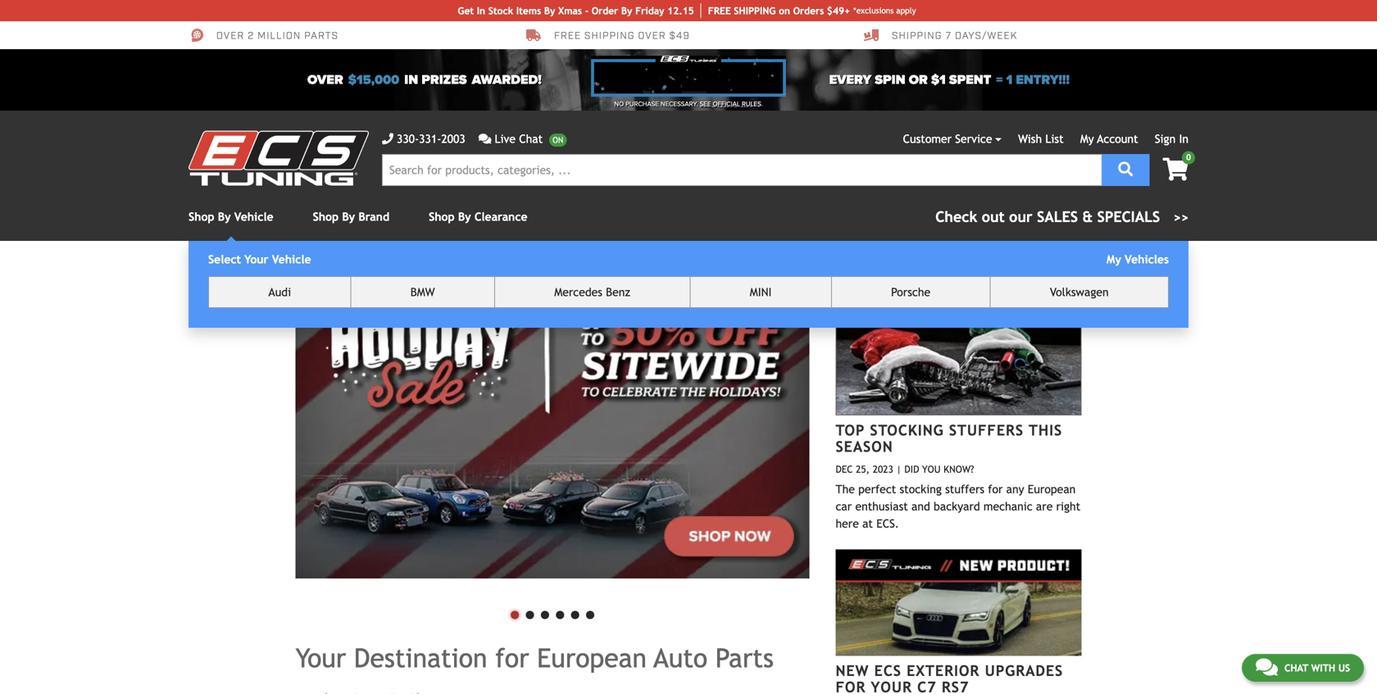 Task type: vqa. For each thing, say whether or not it's contained in the screenshot.
'Service' to the left
no



Task type: locate. For each thing, give the bounding box(es) containing it.
chat with us
[[1285, 662, 1351, 673]]

account
[[1098, 132, 1139, 146]]

2 horizontal spatial shop
[[429, 210, 455, 223]]

0 vertical spatial european
[[1028, 483, 1076, 496]]

in
[[477, 5, 486, 16], [1180, 132, 1189, 146]]

stuffers
[[950, 422, 1024, 439]]

Search text field
[[382, 154, 1102, 186]]

0 horizontal spatial european
[[537, 643, 647, 674]]

0 horizontal spatial shop
[[189, 210, 214, 223]]

ecs
[[915, 281, 949, 302], [875, 662, 902, 680]]

1 horizontal spatial comments image
[[1256, 657, 1278, 677]]

shop left clearance
[[429, 210, 455, 223]]

comments image inside chat with us link
[[1256, 657, 1278, 677]]

vehicle up select your vehicle
[[234, 210, 274, 223]]

1 horizontal spatial ecs
[[915, 281, 949, 302]]

wish
[[1019, 132, 1042, 146]]

0 horizontal spatial ecs
[[875, 662, 902, 680]]

friday
[[636, 5, 665, 16]]

view all
[[1037, 287, 1075, 297]]

customer
[[903, 132, 952, 146]]

by
[[544, 5, 556, 16], [622, 5, 633, 16], [218, 210, 231, 223], [342, 210, 355, 223], [458, 210, 471, 223]]

my left account
[[1081, 132, 1095, 146]]

0 horizontal spatial over
[[217, 29, 245, 42]]

.
[[762, 100, 763, 108]]

ecs tuning 'spin to win' contest logo image
[[591, 56, 787, 97]]

330-331-2003 link
[[382, 130, 466, 148]]

ecs right new
[[875, 662, 902, 680]]

dec 25, 2023 | did you know? the perfect stocking stuffers for any european car enthusiast and backyard mechanic are right here at ecs.
[[836, 464, 1081, 530]]

0 horizontal spatial my
[[1081, 132, 1095, 146]]

1 horizontal spatial in
[[1180, 132, 1189, 146]]

free ship ping on orders $49+ *exclusions apply
[[708, 5, 917, 16]]

clearance
[[475, 210, 528, 223]]

for down "• • • • • •"
[[495, 643, 529, 674]]

• • • • • •
[[508, 597, 598, 630]]

1 vertical spatial my
[[1107, 253, 1122, 266]]

1 vertical spatial comments image
[[1256, 657, 1278, 677]]

over
[[638, 29, 666, 42]]

1 horizontal spatial european
[[1028, 483, 1076, 496]]

over down parts in the left top of the page
[[308, 72, 343, 88]]

1 horizontal spatial shop
[[313, 210, 339, 223]]

the
[[836, 483, 855, 496]]

1 horizontal spatial over
[[308, 72, 343, 88]]

chat
[[519, 132, 543, 146], [1285, 662, 1309, 673]]

bmw
[[411, 286, 435, 299]]

rules
[[742, 100, 762, 108]]

0 vertical spatial comments image
[[479, 133, 492, 145]]

by left brand
[[342, 210, 355, 223]]

stuffers
[[946, 483, 985, 496]]

mini
[[750, 286, 772, 299]]

0 horizontal spatial in
[[477, 5, 486, 16]]

1 vertical spatial vehicle
[[272, 253, 311, 266]]

orders
[[793, 5, 824, 16]]

my for my vehicles
[[1107, 253, 1122, 266]]

3 shop from the left
[[429, 210, 455, 223]]

customer service
[[903, 132, 993, 146]]

items
[[516, 5, 541, 16]]

over left 2
[[217, 29, 245, 42]]

1 horizontal spatial my
[[1107, 253, 1122, 266]]

comments image inside live chat link
[[479, 133, 492, 145]]

spent
[[950, 72, 992, 88]]

sign
[[1155, 132, 1176, 146]]

2 • from the left
[[523, 597, 538, 630]]

1 horizontal spatial for
[[988, 483, 1003, 496]]

see official rules link
[[700, 99, 762, 109]]

vehicle
[[234, 210, 274, 223], [272, 253, 311, 266]]

by up select at the top of page
[[218, 210, 231, 223]]

-
[[585, 5, 589, 16]]

comments image left chat with us
[[1256, 657, 1278, 677]]

by for shop by clearance
[[458, 210, 471, 223]]

backyard
[[934, 500, 981, 513]]

over 2 million parts
[[217, 29, 339, 42]]

1 vertical spatial chat
[[1285, 662, 1309, 673]]

your inside new ecs exterior upgrades for your c7 rs7
[[871, 679, 913, 695]]

5 • from the left
[[568, 597, 583, 630]]

or
[[909, 72, 928, 88]]

ship
[[734, 5, 754, 16]]

by for shop by vehicle
[[218, 210, 231, 223]]

customer service button
[[903, 130, 1002, 148]]

1
[[1007, 72, 1013, 88]]

every
[[830, 72, 872, 88]]

2 vertical spatial your
[[871, 679, 913, 695]]

0 horizontal spatial your
[[245, 253, 269, 266]]

you
[[923, 464, 941, 475]]

see
[[700, 100, 711, 108]]

1 • from the left
[[508, 597, 523, 630]]

by right order
[[622, 5, 633, 16]]

live chat link
[[479, 130, 567, 148]]

0 link
[[1150, 151, 1196, 182]]

specials
[[1098, 208, 1161, 226]]

shop for shop by vehicle
[[189, 210, 214, 223]]

$49+
[[827, 5, 850, 16]]

here
[[836, 517, 859, 530]]

0 horizontal spatial comments image
[[479, 133, 492, 145]]

by left clearance
[[458, 210, 471, 223]]

$49
[[670, 29, 690, 42]]

1 vertical spatial in
[[1180, 132, 1189, 146]]

mercedes benz
[[555, 286, 631, 299]]

comments image
[[479, 133, 492, 145], [1256, 657, 1278, 677]]

0 vertical spatial for
[[988, 483, 1003, 496]]

1 vertical spatial your
[[296, 643, 346, 674]]

vehicle up audi in the left top of the page
[[272, 253, 311, 266]]

european down "• • • • • •"
[[537, 643, 647, 674]]

0 vertical spatial vehicle
[[234, 210, 274, 223]]

new ecs exterior upgrades for your c7 rs7 image
[[836, 550, 1082, 656]]

my account
[[1081, 132, 1139, 146]]

my left vehicles
[[1107, 253, 1122, 266]]

live chat
[[495, 132, 543, 146]]

chat left with
[[1285, 662, 1309, 673]]

car
[[836, 500, 852, 513]]

stock
[[489, 5, 513, 16]]

in right get
[[477, 5, 486, 16]]

$1
[[931, 72, 946, 88]]

european up are
[[1028, 483, 1076, 496]]

330-
[[397, 132, 419, 146]]

your
[[245, 253, 269, 266], [296, 643, 346, 674], [871, 679, 913, 695]]

shop up select at the top of page
[[189, 210, 214, 223]]

shipping
[[892, 29, 943, 42]]

in
[[404, 72, 418, 88]]

1 shop from the left
[[189, 210, 214, 223]]

2 horizontal spatial your
[[871, 679, 913, 695]]

over 2 million parts link
[[189, 28, 339, 43]]

2003
[[441, 132, 466, 146]]

ping
[[754, 5, 776, 16]]

view
[[1037, 287, 1059, 297]]

new
[[836, 662, 870, 680]]

0 vertical spatial my
[[1081, 132, 1095, 146]]

benz
[[606, 286, 631, 299]]

0 horizontal spatial for
[[495, 643, 529, 674]]

for left any
[[988, 483, 1003, 496]]

1 vertical spatial over
[[308, 72, 343, 88]]

shop by brand
[[313, 210, 390, 223]]

comments image for chat
[[1256, 657, 1278, 677]]

chat right live
[[519, 132, 543, 146]]

parts
[[304, 29, 339, 42]]

comments image left live
[[479, 133, 492, 145]]

0 vertical spatial chat
[[519, 132, 543, 146]]

0 vertical spatial in
[[477, 5, 486, 16]]

2 shop from the left
[[313, 210, 339, 223]]

shop left brand
[[313, 210, 339, 223]]

get in stock items by xmas - order by friday 12.15
[[458, 5, 694, 16]]

ecs left news
[[915, 281, 949, 302]]

6 • from the left
[[583, 597, 598, 630]]

search image
[[1119, 162, 1134, 177]]

free
[[708, 5, 731, 16]]

1 vertical spatial ecs
[[875, 662, 902, 680]]

0 vertical spatial over
[[217, 29, 245, 42]]

in right "sign"
[[1180, 132, 1189, 146]]

generic - ecs holiday sale image
[[296, 280, 810, 579]]

3 • from the left
[[538, 597, 553, 630]]

1 vertical spatial european
[[537, 643, 647, 674]]

days/week
[[955, 29, 1018, 42]]

live
[[495, 132, 516, 146]]

every spin or $1 spent = 1 entry!!!
[[830, 72, 1070, 88]]



Task type: describe. For each thing, give the bounding box(es) containing it.
list
[[1046, 132, 1064, 146]]

mercedes
[[555, 286, 603, 299]]

shop by clearance
[[429, 210, 528, 223]]

top stocking stuffers this season image
[[836, 309, 1082, 416]]

0
[[1187, 153, 1192, 162]]

|
[[897, 464, 902, 475]]

vehicle for shop by vehicle
[[234, 210, 274, 223]]

shopping cart image
[[1163, 158, 1189, 181]]

over for over $15,000 in prizes
[[308, 72, 343, 88]]

over for over 2 million parts
[[217, 29, 245, 42]]

million
[[258, 29, 301, 42]]

know?
[[944, 464, 975, 475]]

0 vertical spatial ecs
[[915, 281, 949, 302]]

shop by brand link
[[313, 210, 390, 223]]

shipping 7 days/week
[[892, 29, 1018, 42]]

select your vehicle
[[208, 253, 311, 266]]

chat with us link
[[1242, 654, 1365, 682]]

enthusiast
[[856, 500, 908, 513]]

vehicle for select your vehicle
[[272, 253, 311, 266]]

*exclusions
[[854, 6, 894, 15]]

4 • from the left
[[553, 597, 568, 630]]

ecs inside new ecs exterior upgrades for your c7 rs7
[[875, 662, 902, 680]]

330-331-2003
[[397, 132, 466, 146]]

necessary.
[[661, 100, 698, 108]]

7
[[946, 29, 952, 42]]

upgrades
[[985, 662, 1064, 680]]

auto
[[654, 643, 708, 674]]

free shipping over $49
[[554, 29, 690, 42]]

top stocking stuffers this season
[[836, 422, 1063, 456]]

new ecs exterior upgrades for your c7 rs7
[[836, 662, 1064, 695]]

mechanic
[[984, 500, 1033, 513]]

entry!!!
[[1016, 72, 1070, 88]]

shop by clearance link
[[429, 210, 528, 223]]

and
[[912, 500, 931, 513]]

any
[[1007, 483, 1025, 496]]

ecs tuning image
[[189, 131, 369, 186]]

stocking
[[870, 422, 944, 439]]

12.15
[[668, 5, 694, 16]]

with
[[1312, 662, 1336, 673]]

did
[[905, 464, 920, 475]]

european inside dec 25, 2023 | did you know? the perfect stocking stuffers for any european car enthusiast and backyard mechanic are right here at ecs.
[[1028, 483, 1076, 496]]

get
[[458, 5, 474, 16]]

by for shop by brand
[[342, 210, 355, 223]]

news
[[955, 281, 1003, 302]]

shop by vehicle link
[[189, 210, 274, 223]]

my vehicles link
[[1107, 253, 1169, 266]]

free
[[554, 29, 581, 42]]

at
[[863, 517, 873, 530]]

prizes
[[422, 72, 467, 88]]

for
[[836, 679, 866, 695]]

shipping
[[585, 29, 635, 42]]

2
[[248, 29, 254, 42]]

apply
[[897, 6, 917, 15]]

this
[[1029, 422, 1063, 439]]

in for get
[[477, 5, 486, 16]]

1 horizontal spatial chat
[[1285, 662, 1309, 673]]

dec
[[836, 464, 853, 475]]

audi
[[268, 286, 291, 299]]

shop for shop by brand
[[313, 210, 339, 223]]

porsche
[[892, 286, 931, 299]]

perfect
[[859, 483, 897, 496]]

top
[[836, 422, 865, 439]]

shipping 7 days/week link
[[864, 28, 1018, 43]]

wish list link
[[1019, 132, 1064, 146]]

no
[[615, 100, 624, 108]]

1 vertical spatial for
[[495, 643, 529, 674]]

shop for shop by clearance
[[429, 210, 455, 223]]

wish list
[[1019, 132, 1064, 146]]

order
[[592, 5, 619, 16]]

purchase
[[626, 100, 659, 108]]

sales
[[1037, 208, 1078, 226]]

season
[[836, 438, 894, 456]]

my account link
[[1081, 132, 1139, 146]]

select
[[208, 253, 241, 266]]

vehicles
[[1125, 253, 1169, 266]]

in for sign
[[1180, 132, 1189, 146]]

for inside dec 25, 2023 | did you know? the perfect stocking stuffers for any european car enthusiast and backyard mechanic are right here at ecs.
[[988, 483, 1003, 496]]

my for my account
[[1081, 132, 1095, 146]]

sales & specials
[[1037, 208, 1161, 226]]

spin
[[875, 72, 906, 88]]

right
[[1057, 500, 1081, 513]]

$15,000
[[348, 72, 400, 88]]

1 horizontal spatial your
[[296, 643, 346, 674]]

0 horizontal spatial chat
[[519, 132, 543, 146]]

my vehicles
[[1107, 253, 1169, 266]]

25,
[[856, 464, 870, 475]]

phone image
[[382, 133, 394, 145]]

are
[[1036, 500, 1053, 513]]

on
[[779, 5, 791, 16]]

sales & specials link
[[936, 206, 1189, 228]]

service
[[956, 132, 993, 146]]

parts
[[716, 643, 774, 674]]

comments image for live
[[479, 133, 492, 145]]

by left xmas
[[544, 5, 556, 16]]

no purchase necessary. see official rules .
[[615, 100, 763, 108]]

rs7
[[942, 679, 970, 695]]

top stocking stuffers this season link
[[836, 422, 1063, 456]]

*exclusions apply link
[[854, 5, 917, 17]]

ecs.
[[877, 517, 900, 530]]

0 vertical spatial your
[[245, 253, 269, 266]]

sign in link
[[1155, 132, 1189, 146]]



